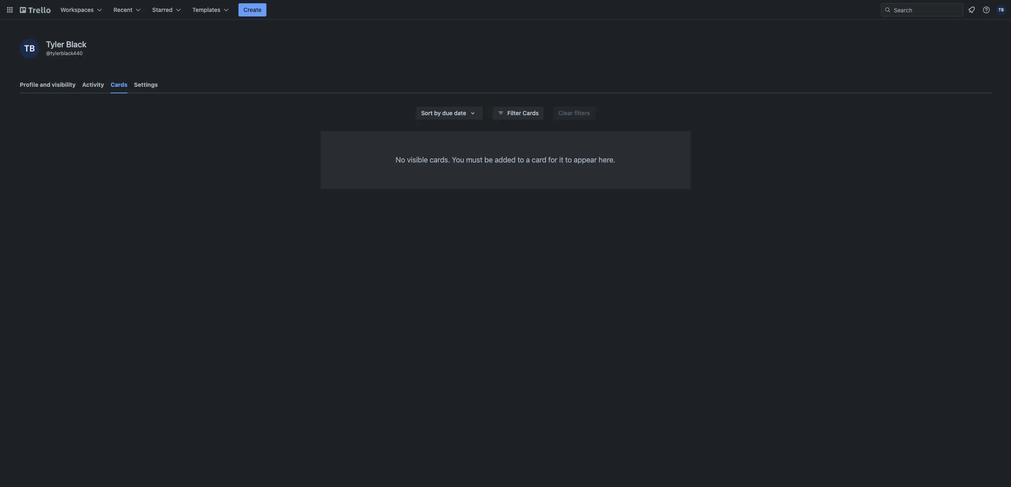 Task type: vqa. For each thing, say whether or not it's contained in the screenshot.
'Terry'
no



Task type: locate. For each thing, give the bounding box(es) containing it.
0 vertical spatial tyler black (tylerblack440) image
[[997, 5, 1007, 15]]

tylerblack440
[[51, 50, 83, 56]]

search image
[[885, 7, 892, 13]]

for
[[549, 156, 558, 164]]

cards right the activity
[[111, 81, 127, 88]]

1 vertical spatial tyler black (tylerblack440) image
[[20, 39, 39, 58]]

tyler black (tylerblack440) image right open information menu icon on the top right of the page
[[997, 5, 1007, 15]]

clear filters
[[559, 109, 590, 116]]

card
[[532, 156, 547, 164]]

workspaces button
[[56, 3, 107, 16]]

cards right filter
[[523, 109, 539, 116]]

due
[[443, 109, 453, 116]]

cards
[[111, 81, 127, 88], [523, 109, 539, 116]]

recent button
[[109, 3, 146, 16]]

to right the it
[[566, 156, 572, 164]]

settings link
[[134, 77, 158, 92]]

2 to from the left
[[566, 156, 572, 164]]

0 vertical spatial cards
[[111, 81, 127, 88]]

cards inside filter cards button
[[523, 109, 539, 116]]

Search field
[[892, 4, 964, 16]]

a
[[526, 156, 530, 164]]

you
[[452, 156, 465, 164]]

to left a
[[518, 156, 524, 164]]

visibility
[[52, 81, 76, 88]]

tyler black (tylerblack440) image
[[997, 5, 1007, 15], [20, 39, 39, 58]]

appear
[[574, 156, 597, 164]]

0 horizontal spatial to
[[518, 156, 524, 164]]

filters
[[575, 109, 590, 116]]

recent
[[114, 6, 133, 13]]

added
[[495, 156, 516, 164]]

1 horizontal spatial tyler black (tylerblack440) image
[[997, 5, 1007, 15]]

sort
[[421, 109, 433, 116]]

activity link
[[82, 77, 104, 92]]

profile and visibility link
[[20, 77, 76, 92]]

black
[[66, 39, 87, 49]]

0 horizontal spatial tyler black (tylerblack440) image
[[20, 39, 39, 58]]

cards.
[[430, 156, 450, 164]]

1 horizontal spatial cards
[[523, 109, 539, 116]]

to
[[518, 156, 524, 164], [566, 156, 572, 164]]

filter cards
[[508, 109, 539, 116]]

tyler black (tylerblack440) image left @
[[20, 39, 39, 58]]

filter
[[508, 109, 521, 116]]

1 horizontal spatial to
[[566, 156, 572, 164]]

profile and visibility
[[20, 81, 76, 88]]

1 vertical spatial cards
[[523, 109, 539, 116]]

0 notifications image
[[967, 5, 977, 15]]

sort by due date
[[421, 109, 466, 116]]



Task type: describe. For each thing, give the bounding box(es) containing it.
clear
[[559, 109, 573, 116]]

settings
[[134, 81, 158, 88]]

activity
[[82, 81, 104, 88]]

tyler black @ tylerblack440
[[46, 39, 87, 56]]

be
[[485, 156, 493, 164]]

create button
[[239, 3, 267, 16]]

here.
[[599, 156, 616, 164]]

it
[[560, 156, 564, 164]]

open information menu image
[[983, 6, 991, 14]]

profile
[[20, 81, 38, 88]]

1 to from the left
[[518, 156, 524, 164]]

clear filters button
[[554, 107, 595, 120]]

and
[[40, 81, 50, 88]]

workspaces
[[60, 6, 94, 13]]

back to home image
[[20, 3, 51, 16]]

tyler
[[46, 39, 64, 49]]

starred button
[[147, 3, 186, 16]]

no
[[396, 156, 405, 164]]

@
[[46, 50, 51, 56]]

by
[[434, 109, 441, 116]]

must
[[466, 156, 483, 164]]

templates button
[[187, 3, 234, 16]]

filter cards button
[[493, 107, 544, 120]]

visible
[[407, 156, 428, 164]]

sort by due date button
[[416, 107, 483, 120]]

templates
[[192, 6, 221, 13]]

create
[[244, 6, 262, 13]]

starred
[[152, 6, 173, 13]]

0 horizontal spatial cards
[[111, 81, 127, 88]]

primary element
[[0, 0, 1012, 20]]

date
[[454, 109, 466, 116]]

no visible cards. you must be added to a card for it to appear here.
[[396, 156, 616, 164]]

cards link
[[111, 77, 127, 93]]



